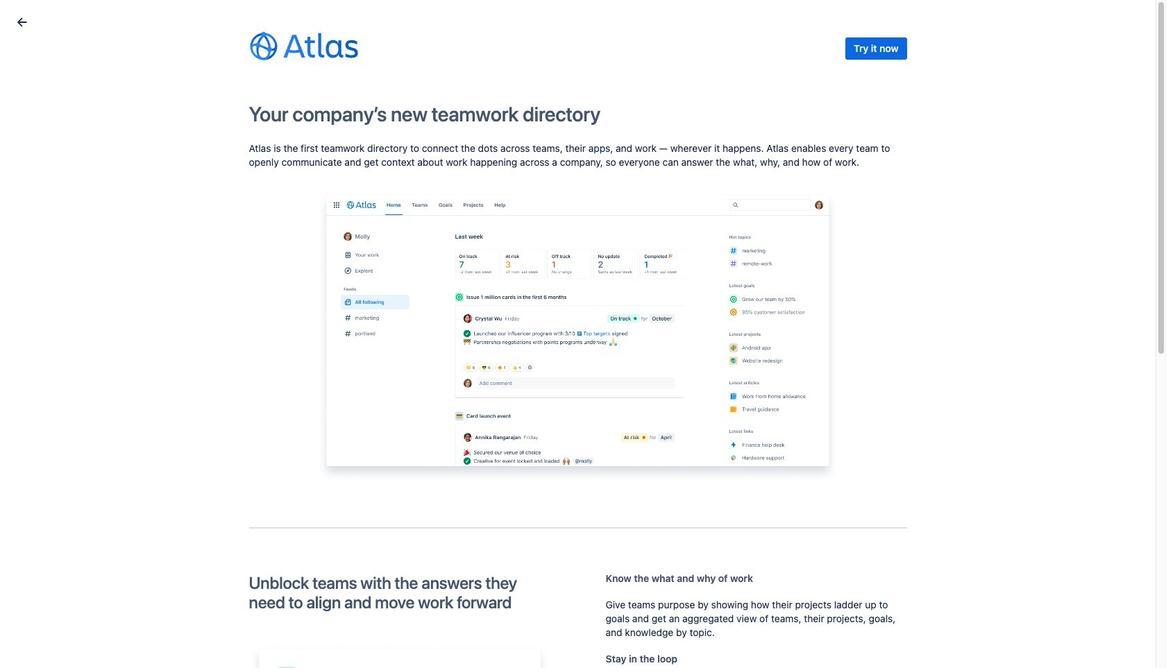Task type: vqa. For each thing, say whether or not it's contained in the screenshot.
dialog
yes



Task type: locate. For each thing, give the bounding box(es) containing it.
close drawer image
[[14, 14, 31, 31]]

list
[[108, 0, 1047, 39], [1047, 8, 1158, 30]]

top element
[[8, 0, 1047, 39]]

dialog
[[0, 0, 1166, 669]]

Search teams field
[[162, 60, 1021, 85]]

banner
[[0, 0, 1166, 39]]



